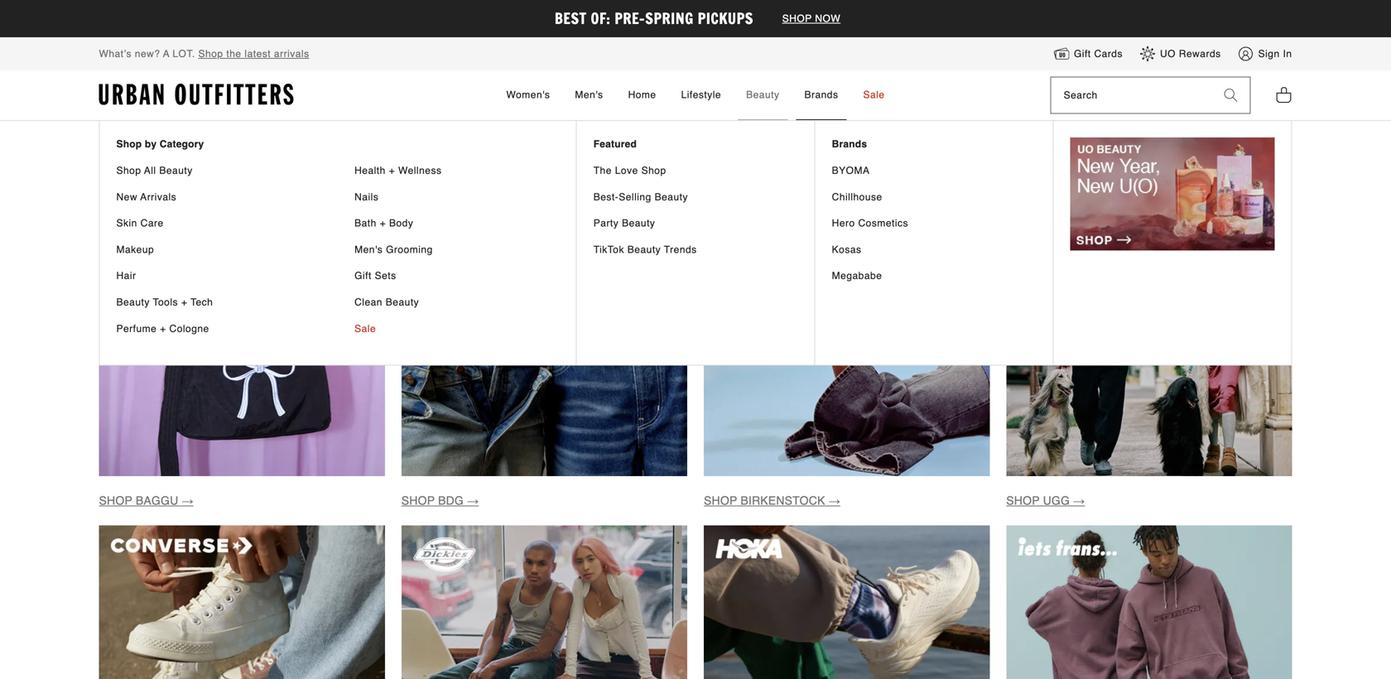 Task type: vqa. For each thing, say whether or not it's contained in the screenshot.
iets corresponding to iets frans… Wide Leg Jogger
no



Task type: describe. For each thing, give the bounding box(es) containing it.
trends
[[664, 244, 697, 255]]

shop for shop top brands
[[99, 147, 132, 162]]

urban outfitters image
[[99, 84, 294, 105]]

main navigation element
[[49, 71, 1342, 366]]

→ for shop baggu →
[[182, 494, 194, 507]]

shop birkenstock →
[[704, 494, 841, 507]]

health + wellness link
[[355, 164, 560, 178]]

shop bdg image
[[401, 190, 687, 476]]

skin care
[[116, 217, 164, 229]]

men's for men's grooming
[[355, 244, 383, 255]]

shop ugg image
[[1006, 190, 1292, 476]]

new
[[116, 191, 137, 203]]

nails
[[355, 191, 379, 203]]

→ for shop birkenstock →
[[829, 494, 841, 507]]

baggu
[[136, 494, 178, 507]]

wellness
[[398, 165, 442, 176]]

kosas
[[832, 244, 862, 255]]

new arrivals
[[116, 191, 177, 203]]

beauty down the love shop link
[[655, 191, 688, 203]]

shop for shop all beauty
[[116, 165, 141, 176]]

best-selling beauty link
[[594, 190, 798, 204]]

tiktok beauty trends
[[594, 244, 697, 255]]

ugg
[[1043, 494, 1070, 507]]

men's for men's
[[575, 89, 603, 100]]

health
[[355, 165, 386, 176]]

shop for shop now
[[782, 13, 812, 25]]

clean
[[355, 296, 383, 308]]

beauty down party beauty at the top left of the page
[[628, 244, 661, 255]]

+ for body
[[380, 217, 386, 229]]

perfume + cologne link
[[116, 322, 321, 336]]

shop left the
[[198, 48, 223, 60]]

skin
[[116, 217, 137, 229]]

care
[[141, 217, 164, 229]]

shop converse image
[[99, 525, 385, 679]]

sale link for brands
[[855, 71, 893, 120]]

nails link
[[355, 190, 560, 204]]

perfume
[[116, 323, 157, 334]]

sale for clean beauty
[[355, 323, 376, 334]]

birkenstock
[[741, 494, 825, 507]]

bath
[[355, 217, 377, 229]]

cards
[[1094, 48, 1123, 59]]

pickups
[[698, 8, 753, 29]]

the
[[226, 48, 241, 60]]

search image
[[1224, 89, 1238, 102]]

hoka image
[[704, 525, 990, 679]]

clean beauty link
[[355, 296, 560, 310]]

bath + body
[[355, 217, 414, 229]]

kosas link
[[832, 243, 1037, 257]]

shop for shop birkenstock →
[[704, 494, 737, 507]]

brands up shop all beauty
[[162, 147, 207, 162]]

new arrivals link
[[116, 190, 321, 204]]

men's grooming
[[355, 244, 433, 255]]

shop all beauty link
[[116, 164, 321, 178]]

best-selling beauty
[[594, 191, 688, 203]]

makeup link
[[116, 243, 321, 257]]

shop birkenstock → link
[[704, 494, 841, 507]]

body
[[389, 217, 414, 229]]

featured
[[594, 138, 637, 150]]

a
[[163, 48, 170, 60]]

by
[[145, 138, 157, 150]]

shop baggu image
[[99, 190, 385, 476]]

beauty down best-selling beauty
[[622, 217, 655, 229]]

perfume + cologne
[[116, 323, 209, 334]]

best-
[[594, 191, 619, 203]]

shop all beauty
[[116, 165, 193, 176]]

health + wellness
[[355, 165, 442, 176]]

Search text field
[[1051, 78, 1212, 113]]

rewards
[[1179, 48, 1221, 59]]

tools
[[153, 296, 178, 308]]

hair
[[116, 270, 136, 282]]

shop birkenstock image
[[704, 190, 990, 476]]

shop ugg →
[[1006, 494, 1085, 507]]

chillhouse
[[832, 191, 883, 203]]

gift sets
[[355, 270, 396, 282]]

men's link
[[567, 71, 612, 120]]

selling
[[619, 191, 652, 203]]

gift sets link
[[355, 269, 560, 283]]

women's link
[[498, 71, 559, 120]]

shop bdg → link
[[401, 494, 479, 507]]

beauty tools + tech link
[[116, 296, 321, 310]]

beauty tools + tech
[[116, 296, 213, 308]]

spring
[[645, 8, 694, 29]]

cosmetics
[[858, 217, 909, 229]]

home
[[628, 89, 656, 100]]

the
[[594, 165, 612, 176]]

what's new? a lot. shop the latest arrivals
[[99, 48, 309, 60]]

chillhouse link
[[832, 190, 1037, 204]]

shop the latest arrivals link
[[198, 48, 309, 60]]

cologne
[[169, 323, 209, 334]]

lifestyle link
[[673, 71, 730, 120]]

grooming
[[386, 244, 433, 255]]

top
[[136, 147, 158, 162]]

shop iets frans image
[[1006, 525, 1292, 679]]

hero
[[832, 217, 855, 229]]

of:
[[591, 8, 611, 29]]

brands link
[[796, 71, 847, 120]]



Task type: locate. For each thing, give the bounding box(es) containing it.
now
[[815, 13, 841, 25]]

1 horizontal spatial gift
[[1074, 48, 1091, 59]]

sale link right brands link
[[855, 71, 893, 120]]

byoma link
[[832, 164, 1037, 178]]

love
[[615, 165, 638, 176]]

gift for gift sets
[[355, 270, 372, 282]]

+ for cologne
[[160, 323, 166, 334]]

all
[[144, 165, 156, 176]]

lot.
[[173, 48, 195, 60]]

shop left top
[[99, 147, 132, 162]]

hero cosmetics
[[832, 217, 909, 229]]

brands right beauty link
[[805, 89, 839, 100]]

party
[[594, 217, 619, 229]]

shop baggu →
[[99, 494, 194, 507]]

→ for shop bdg →
[[467, 494, 479, 507]]

in
[[1283, 48, 1292, 59]]

hair link
[[116, 269, 321, 283]]

→
[[182, 494, 194, 507], [467, 494, 479, 507], [829, 494, 841, 507], [1073, 494, 1085, 507]]

tiktok beauty trends link
[[594, 243, 798, 257]]

1 horizontal spatial men's
[[575, 89, 603, 100]]

best of:  pre-spring pickups
[[555, 8, 758, 29]]

shop for shop ugg →
[[1006, 494, 1040, 507]]

shop for shop baggu →
[[99, 494, 132, 507]]

1 vertical spatial men's
[[355, 244, 383, 255]]

shop left ugg
[[1006, 494, 1040, 507]]

0 vertical spatial gift
[[1074, 48, 1091, 59]]

shop dickies image
[[401, 525, 687, 679]]

gift left sets
[[355, 270, 372, 282]]

new year new u(o) image
[[1070, 138, 1275, 250]]

shop ugg → link
[[1006, 494, 1085, 507]]

makeup
[[116, 244, 154, 255]]

the love shop
[[594, 165, 666, 176]]

sale link down clean beauty link
[[355, 322, 560, 336]]

beauty right all
[[159, 165, 193, 176]]

4 → from the left
[[1073, 494, 1085, 507]]

men's
[[575, 89, 603, 100], [355, 244, 383, 255]]

0 vertical spatial men's
[[575, 89, 603, 100]]

beauty down sets
[[386, 296, 419, 308]]

tech
[[191, 296, 213, 308]]

sale down clean
[[355, 323, 376, 334]]

shop for shop bdg →
[[401, 494, 435, 507]]

1 horizontal spatial sale link
[[855, 71, 893, 120]]

→ right birkenstock
[[829, 494, 841, 507]]

sign
[[1259, 48, 1280, 59]]

1 horizontal spatial sale
[[863, 89, 885, 100]]

women's
[[506, 89, 550, 100]]

0 horizontal spatial men's
[[355, 244, 383, 255]]

home link
[[620, 71, 665, 120]]

shop for shop by category
[[116, 138, 142, 150]]

→ right the baggu
[[182, 494, 194, 507]]

beauty left brands link
[[746, 89, 780, 100]]

sale
[[863, 89, 885, 100], [355, 323, 376, 334]]

uo rewards link
[[1140, 46, 1221, 62]]

0 horizontal spatial gift
[[355, 270, 372, 282]]

beauty link
[[738, 71, 788, 120]]

latest
[[245, 48, 271, 60]]

category
[[160, 138, 204, 150]]

arrivals
[[274, 48, 309, 60]]

+ inside beauty tools + tech link
[[181, 296, 187, 308]]

→ right ugg
[[1073, 494, 1085, 507]]

1 vertical spatial sale
[[355, 323, 376, 334]]

gift
[[1074, 48, 1091, 59], [355, 270, 372, 282]]

0 vertical spatial sale
[[863, 89, 885, 100]]

+ inside perfume + cologne link
[[160, 323, 166, 334]]

sign in button
[[1238, 46, 1292, 62]]

shop bdg →
[[401, 494, 479, 507]]

0 horizontal spatial sale link
[[355, 322, 560, 336]]

+ right health
[[389, 165, 395, 176]]

+ left tech
[[181, 296, 187, 308]]

+ inside health + wellness "link"
[[389, 165, 395, 176]]

shop left the baggu
[[99, 494, 132, 507]]

uo
[[1160, 48, 1176, 59]]

2 → from the left
[[467, 494, 479, 507]]

gift cards
[[1074, 48, 1123, 59]]

0 horizontal spatial sale
[[355, 323, 376, 334]]

sale for brands
[[863, 89, 885, 100]]

men's inside "link"
[[575, 89, 603, 100]]

new?
[[135, 48, 160, 60]]

bdg
[[438, 494, 464, 507]]

my shopping bag image
[[1276, 85, 1292, 104]]

gift inside main navigation element
[[355, 270, 372, 282]]

uo rewards
[[1160, 48, 1221, 59]]

shop left by
[[116, 138, 142, 150]]

0 vertical spatial sale link
[[855, 71, 893, 120]]

sale right brands link
[[863, 89, 885, 100]]

tiktok
[[594, 244, 624, 255]]

shop left all
[[116, 165, 141, 176]]

→ for shop ugg →
[[1073, 494, 1085, 507]]

brands up byoma
[[832, 138, 867, 150]]

sale link for clean beauty
[[355, 322, 560, 336]]

+ inside bath + body link
[[380, 217, 386, 229]]

gift cards link
[[1053, 46, 1123, 62]]

shop baggu → link
[[99, 494, 194, 507]]

sale link
[[855, 71, 893, 120], [355, 322, 560, 336]]

None search field
[[1051, 78, 1212, 113]]

1 vertical spatial gift
[[355, 270, 372, 282]]

shop
[[782, 13, 812, 25], [99, 494, 132, 507], [401, 494, 435, 507], [704, 494, 737, 507], [1006, 494, 1040, 507]]

shop
[[198, 48, 223, 60], [116, 138, 142, 150], [99, 147, 132, 162], [116, 165, 141, 176], [642, 165, 666, 176]]

shop right love
[[642, 165, 666, 176]]

+ for wellness
[[389, 165, 395, 176]]

arrivals
[[140, 191, 177, 203]]

gift left cards
[[1074, 48, 1091, 59]]

bath + body link
[[355, 217, 560, 231]]

men's left home
[[575, 89, 603, 100]]

1 → from the left
[[182, 494, 194, 507]]

hero cosmetics link
[[832, 217, 1037, 231]]

lifestyle
[[681, 89, 721, 100]]

gift for gift cards
[[1074, 48, 1091, 59]]

+ right bath
[[380, 217, 386, 229]]

3 → from the left
[[829, 494, 841, 507]]

shop left birkenstock
[[704, 494, 737, 507]]

pre-
[[615, 8, 645, 29]]

megababe
[[832, 270, 882, 282]]

→ right the bdg
[[467, 494, 479, 507]]

shop left the bdg
[[401, 494, 435, 507]]

skin care link
[[116, 217, 321, 231]]

beauty up perfume on the left of page
[[116, 296, 150, 308]]

beauty
[[746, 89, 780, 100], [159, 165, 193, 176], [655, 191, 688, 203], [622, 217, 655, 229], [628, 244, 661, 255], [116, 296, 150, 308], [386, 296, 419, 308]]

the love shop link
[[594, 164, 798, 178]]

+ left cologne
[[160, 323, 166, 334]]

sets
[[375, 270, 396, 282]]

byoma
[[832, 165, 870, 176]]

party beauty
[[594, 217, 655, 229]]

men's down bath
[[355, 244, 383, 255]]

best
[[555, 8, 587, 29]]

shop by category
[[116, 138, 204, 150]]

party beauty link
[[594, 217, 798, 231]]

1 vertical spatial sale link
[[355, 322, 560, 336]]

brands
[[805, 89, 839, 100], [832, 138, 867, 150], [162, 147, 207, 162]]

clean beauty
[[355, 296, 419, 308]]

shop now link
[[774, 13, 849, 25]]

what's
[[99, 48, 132, 60]]

shop left the now
[[782, 13, 812, 25]]



